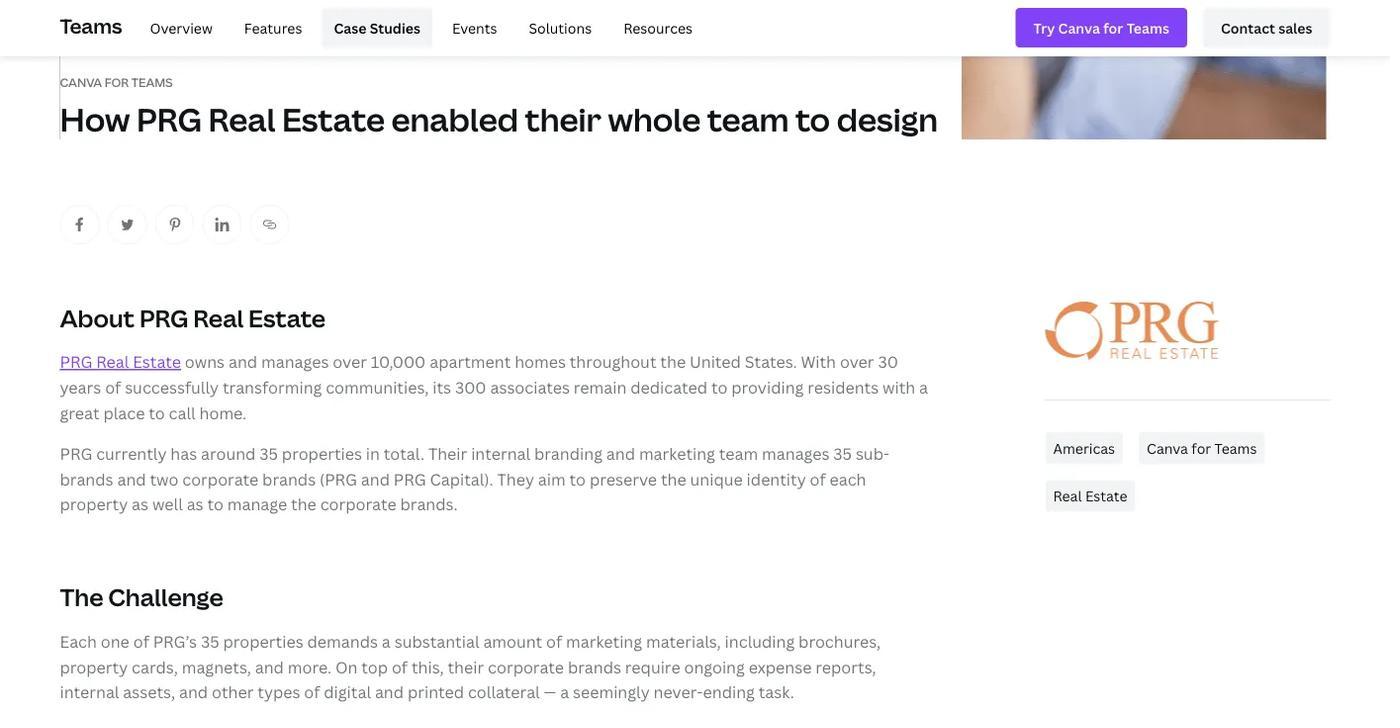 Task type: locate. For each thing, give the bounding box(es) containing it.
overview
[[150, 18, 213, 37]]

internal up they
[[471, 443, 531, 465]]

whole
[[608, 97, 701, 140]]

assets,
[[123, 682, 175, 703]]

of down 'prg real estate' link
[[105, 377, 121, 398]]

around
[[201, 443, 256, 465]]

0 horizontal spatial corporate
[[182, 469, 259, 490]]

a up the 'top' on the bottom left of page
[[382, 631, 391, 653]]

a
[[920, 377, 929, 398], [382, 631, 391, 653], [560, 682, 569, 703]]

marketing
[[639, 443, 716, 465], [566, 631, 643, 653]]

0 horizontal spatial their
[[448, 657, 484, 678]]

1 as from the left
[[132, 494, 149, 515]]

teams up canva
[[60, 12, 122, 39]]

prg
[[137, 97, 202, 140], [139, 302, 188, 334], [60, 352, 92, 373], [60, 443, 92, 465], [394, 469, 426, 490]]

their right this,
[[448, 657, 484, 678]]

case
[[334, 18, 367, 37]]

2 as from the left
[[187, 494, 204, 515]]

teams right for
[[1215, 439, 1258, 458]]

a right with
[[920, 377, 929, 398]]

0 horizontal spatial teams
[[60, 12, 122, 39]]

years
[[60, 377, 101, 398]]

real estate link
[[1046, 480, 1136, 512]]

internal
[[471, 443, 531, 465], [60, 682, 119, 703]]

as
[[132, 494, 149, 515], [187, 494, 204, 515]]

properties
[[282, 443, 362, 465], [223, 631, 304, 653]]

canva for teams
[[1147, 439, 1258, 458]]

estate down americas link
[[1086, 487, 1128, 506]]

0 vertical spatial team
[[708, 97, 789, 140]]

0 horizontal spatial internal
[[60, 682, 119, 703]]

300
[[455, 377, 487, 398]]

enabled
[[391, 97, 519, 140]]

ending
[[703, 682, 755, 703]]

brands.
[[400, 494, 458, 515]]

over up residents
[[840, 352, 875, 373]]

to left manage
[[207, 494, 224, 515]]

0 vertical spatial corporate
[[182, 469, 259, 490]]

ongoing
[[685, 657, 745, 678]]

2 vertical spatial corporate
[[488, 657, 564, 678]]

0 vertical spatial marketing
[[639, 443, 716, 465]]

35 up magnets,
[[201, 631, 219, 653]]

this,
[[412, 657, 444, 678]]

0 vertical spatial the
[[661, 352, 686, 373]]

1 horizontal spatial internal
[[471, 443, 531, 465]]

and
[[229, 352, 258, 373], [607, 443, 636, 465], [117, 469, 146, 490], [361, 469, 390, 490], [255, 657, 284, 678], [179, 682, 208, 703], [375, 682, 404, 703]]

menu bar containing overview
[[130, 8, 705, 48]]

real down features link
[[208, 97, 276, 140]]

0 vertical spatial manages
[[261, 352, 329, 373]]

prg down teams
[[137, 97, 202, 140]]

2 property from the top
[[60, 657, 128, 678]]

real
[[208, 97, 276, 140], [193, 302, 244, 334], [96, 352, 129, 373], [1054, 487, 1082, 506]]

1 vertical spatial internal
[[60, 682, 119, 703]]

2 horizontal spatial corporate
[[488, 657, 564, 678]]

as right well
[[187, 494, 204, 515]]

2 horizontal spatial a
[[920, 377, 929, 398]]

properties up more.
[[223, 631, 304, 653]]

teams
[[60, 12, 122, 39], [1215, 439, 1258, 458]]

property down each
[[60, 657, 128, 678]]

2 horizontal spatial brands
[[568, 657, 622, 678]]

1 vertical spatial corporate
[[320, 494, 397, 515]]

one
[[101, 631, 130, 653]]

collateral
[[468, 682, 540, 703]]

prg real estate
[[60, 352, 181, 373]]

0 horizontal spatial brands
[[60, 469, 113, 490]]

35 right around
[[260, 443, 278, 465]]

35 for each one of prg's 35 properties demands a substantial amount of marketing materials, including brochures, property cards, magnets, and more. on top of this, their corporate brands require ongoing expense reports, internal assets, and other types of digital and printed collateral — a seemingly never-ending task.
[[201, 631, 219, 653]]

communities,
[[326, 377, 429, 398]]

35
[[260, 443, 278, 465], [834, 443, 852, 465], [201, 631, 219, 653]]

1 vertical spatial manages
[[762, 443, 830, 465]]

corporate down amount
[[488, 657, 564, 678]]

corporate
[[182, 469, 259, 490], [320, 494, 397, 515], [488, 657, 564, 678]]

their inside 'canva for teams how prg real estate enabled their whole team to design'
[[525, 97, 602, 140]]

0 horizontal spatial a
[[382, 631, 391, 653]]

35 inside each one of prg's 35 properties demands a substantial amount of marketing materials, including brochures, property cards, magnets, and more. on top of this, their corporate brands require ongoing expense reports, internal assets, and other types of digital and printed collateral — a seemingly never-ending task.
[[201, 631, 219, 653]]

0 vertical spatial property
[[60, 494, 128, 515]]

1 vertical spatial their
[[448, 657, 484, 678]]

their down solutions link at the left of page
[[525, 97, 602, 140]]

canva
[[1147, 439, 1189, 458]]

manages up identity
[[762, 443, 830, 465]]

to
[[796, 97, 831, 140], [712, 377, 728, 398], [149, 402, 165, 423], [570, 469, 586, 490], [207, 494, 224, 515]]

transforming
[[223, 377, 322, 398]]

each
[[60, 631, 97, 653]]

0 vertical spatial properties
[[282, 443, 362, 465]]

prg inside 'canva for teams how prg real estate enabled their whole team to design'
[[137, 97, 202, 140]]

team right whole
[[708, 97, 789, 140]]

home.
[[200, 402, 247, 423]]

1 property from the top
[[60, 494, 128, 515]]

resources
[[624, 18, 693, 37]]

and down currently
[[117, 469, 146, 490]]

corporate inside each one of prg's 35 properties demands a substantial amount of marketing materials, including brochures, property cards, magnets, and more. on top of this, their corporate brands require ongoing expense reports, internal assets, and other types of digital and printed collateral — a seemingly never-ending task.
[[488, 657, 564, 678]]

their
[[525, 97, 602, 140], [448, 657, 484, 678]]

properties inside prg currently has around 35 properties in total. their internal branding and marketing team manages 35 sub- brands and two corporate brands (prg and prg capital). they aim to preserve the unique identity of each property as well as to manage the corporate brands.
[[282, 443, 362, 465]]

how
[[60, 97, 130, 140]]

marketing up unique
[[639, 443, 716, 465]]

menu bar
[[130, 8, 705, 48]]

0 vertical spatial teams
[[60, 12, 122, 39]]

of inside owns and manages over 10,000 apartment homes throughout the united states. with over 30 years of successfully transforming communities, its 300 associates remain dedicated to providing residents with a great place to call home.
[[105, 377, 121, 398]]

prg up owns
[[139, 302, 188, 334]]

real up years
[[96, 352, 129, 373]]

estate up successfully
[[133, 352, 181, 373]]

real inside 'canva for teams how prg real estate enabled their whole team to design'
[[208, 97, 276, 140]]

brands down currently
[[60, 469, 113, 490]]

1 horizontal spatial corporate
[[320, 494, 397, 515]]

to right aim
[[570, 469, 586, 490]]

corporate down around
[[182, 469, 259, 490]]

property down currently
[[60, 494, 128, 515]]

0 horizontal spatial manages
[[261, 352, 329, 373]]

1 vertical spatial marketing
[[566, 631, 643, 653]]

0 vertical spatial their
[[525, 97, 602, 140]]

case studies link
[[322, 8, 433, 48]]

corporate down (prg
[[320, 494, 397, 515]]

0 horizontal spatial over
[[333, 352, 367, 373]]

of
[[105, 377, 121, 398], [810, 469, 826, 490], [133, 631, 149, 653], [547, 631, 562, 653], [392, 657, 408, 678], [304, 682, 320, 703]]

team inside prg currently has around 35 properties in total. their internal branding and marketing team manages 35 sub- brands and two corporate brands (prg and prg capital). they aim to preserve the unique identity of each property as well as to manage the corporate brands.
[[719, 443, 758, 465]]

1 vertical spatial team
[[719, 443, 758, 465]]

0 horizontal spatial as
[[132, 494, 149, 515]]

0 vertical spatial a
[[920, 377, 929, 398]]

1 vertical spatial properties
[[223, 631, 304, 653]]

prg real estate link
[[60, 352, 181, 373]]

1 horizontal spatial brands
[[262, 469, 316, 490]]

1 horizontal spatial over
[[840, 352, 875, 373]]

marketing up seemingly
[[566, 631, 643, 653]]

place
[[103, 402, 145, 423]]

1 horizontal spatial as
[[187, 494, 204, 515]]

1 vertical spatial teams
[[1215, 439, 1258, 458]]

team
[[708, 97, 789, 140], [719, 443, 758, 465]]

1 horizontal spatial manages
[[762, 443, 830, 465]]

to inside 'canva for teams how prg real estate enabled their whole team to design'
[[796, 97, 831, 140]]

to left call
[[149, 402, 165, 423]]

1 horizontal spatial their
[[525, 97, 602, 140]]

the right manage
[[291, 494, 317, 515]]

2 vertical spatial a
[[560, 682, 569, 703]]

internal inside prg currently has around 35 properties in total. their internal branding and marketing team manages 35 sub- brands and two corporate brands (prg and prg capital). they aim to preserve the unique identity of each property as well as to manage the corporate brands.
[[471, 443, 531, 465]]

estate up transforming on the left bottom of the page
[[249, 302, 326, 334]]

top
[[362, 657, 388, 678]]

estate
[[282, 97, 385, 140], [249, 302, 326, 334], [133, 352, 181, 373], [1086, 487, 1128, 506]]

brands up manage
[[262, 469, 316, 490]]

over
[[333, 352, 367, 373], [840, 352, 875, 373]]

manages
[[261, 352, 329, 373], [762, 443, 830, 465]]

well
[[152, 494, 183, 515]]

of right the 'top' on the bottom left of page
[[392, 657, 408, 678]]

to left design at top
[[796, 97, 831, 140]]

brands up seemingly
[[568, 657, 622, 678]]

of left "each" on the bottom right of page
[[810, 469, 826, 490]]

0 vertical spatial internal
[[471, 443, 531, 465]]

a right —
[[560, 682, 569, 703]]

the up dedicated
[[661, 352, 686, 373]]

preserve
[[590, 469, 657, 490]]

types
[[258, 682, 300, 703]]

as left well
[[132, 494, 149, 515]]

estate down case
[[282, 97, 385, 140]]

challenge
[[108, 582, 223, 614]]

1 vertical spatial the
[[661, 469, 687, 490]]

1 over from the left
[[333, 352, 367, 373]]

prg down total. at the bottom of page
[[394, 469, 426, 490]]

properties inside each one of prg's 35 properties demands a substantial amount of marketing materials, including brochures, property cards, magnets, and more. on top of this, their corporate brands require ongoing expense reports, internal assets, and other types of digital and printed collateral — a seemingly never-ending task.
[[223, 631, 304, 653]]

1 vertical spatial property
[[60, 657, 128, 678]]

properties up (prg
[[282, 443, 362, 465]]

over up communities,
[[333, 352, 367, 373]]

printed
[[408, 682, 464, 703]]

35 up "each" on the bottom right of page
[[834, 443, 852, 465]]

manages up transforming on the left bottom of the page
[[261, 352, 329, 373]]

providing
[[732, 377, 804, 398]]

materials,
[[646, 631, 721, 653]]

overview link
[[138, 8, 225, 48]]

10,000
[[371, 352, 426, 373]]

internal inside each one of prg's 35 properties demands a substantial amount of marketing materials, including brochures, property cards, magnets, and more. on top of this, their corporate brands require ongoing expense reports, internal assets, and other types of digital and printed collateral — a seemingly never-ending task.
[[60, 682, 119, 703]]

team up unique
[[719, 443, 758, 465]]

digital
[[324, 682, 371, 703]]

internal down each
[[60, 682, 119, 703]]

0 horizontal spatial 35
[[201, 631, 219, 653]]

resources link
[[612, 8, 705, 48]]

1 horizontal spatial 35
[[260, 443, 278, 465]]

1 horizontal spatial teams
[[1215, 439, 1258, 458]]

the left unique
[[661, 469, 687, 490]]

and right owns
[[229, 352, 258, 373]]

associates
[[490, 377, 570, 398]]

2 vertical spatial the
[[291, 494, 317, 515]]

real estate
[[1054, 487, 1128, 506]]

aim
[[538, 469, 566, 490]]



Task type: vqa. For each thing, say whether or not it's contained in the screenshot.
TRY to the top
no



Task type: describe. For each thing, give the bounding box(es) containing it.
homes
[[515, 352, 566, 373]]

dedicated
[[631, 377, 708, 398]]

branding
[[535, 443, 603, 465]]

capital).
[[430, 469, 494, 490]]

canva for teams link
[[1140, 433, 1266, 465]]

require
[[625, 657, 681, 678]]

sub-
[[856, 443, 890, 465]]

manages inside prg currently has around 35 properties in total. their internal branding and marketing team manages 35 sub- brands and two corporate brands (prg and prg capital). they aim to preserve the unique identity of each property as well as to manage the corporate brands.
[[762, 443, 830, 465]]

property inside each one of prg's 35 properties demands a substantial amount of marketing materials, including brochures, property cards, magnets, and more. on top of this, their corporate brands require ongoing expense reports, internal assets, and other types of digital and printed collateral — a seemingly never-ending task.
[[60, 657, 128, 678]]

studies
[[370, 18, 421, 37]]

expense
[[749, 657, 812, 678]]

30
[[878, 352, 899, 373]]

cards,
[[132, 657, 178, 678]]

residents
[[808, 377, 879, 398]]

their
[[429, 443, 468, 465]]

americas
[[1054, 439, 1116, 458]]

great
[[60, 402, 100, 423]]

2 over from the left
[[840, 352, 875, 373]]

brochures,
[[799, 631, 881, 653]]

a inside owns and manages over 10,000 apartment homes throughout the united states. with over 30 years of successfully transforming communities, its 300 associates remain dedicated to providing residents with a great place to call home.
[[920, 377, 929, 398]]

owns
[[185, 352, 225, 373]]

and down magnets,
[[179, 682, 208, 703]]

of right one
[[133, 631, 149, 653]]

properties for in
[[282, 443, 362, 465]]

features link
[[232, 8, 314, 48]]

successfully
[[125, 377, 219, 398]]

each
[[830, 469, 867, 490]]

brands inside each one of prg's 35 properties demands a substantial amount of marketing materials, including brochures, property cards, magnets, and more. on top of this, their corporate brands require ongoing expense reports, internal assets, and other types of digital and printed collateral — a seemingly never-ending task.
[[568, 657, 622, 678]]

the challenge
[[60, 582, 223, 614]]

including
[[725, 631, 795, 653]]

with
[[801, 352, 837, 373]]

currently
[[96, 443, 167, 465]]

identity
[[747, 469, 806, 490]]

of right amount
[[547, 631, 562, 653]]

teams
[[131, 74, 173, 91]]

task.
[[759, 682, 795, 703]]

amount
[[483, 631, 543, 653]]

americas link
[[1046, 433, 1124, 465]]

manage
[[227, 494, 287, 515]]

prg currently has around 35 properties in total. their internal branding and marketing team manages 35 sub- brands and two corporate brands (prg and prg capital). they aim to preserve the unique identity of each property as well as to manage the corporate brands.
[[60, 443, 890, 515]]

estate inside 'canva for teams how prg real estate enabled their whole team to design'
[[282, 97, 385, 140]]

prg up years
[[60, 352, 92, 373]]

solutions link
[[517, 8, 604, 48]]

prg down great
[[60, 443, 92, 465]]

marketing inside prg currently has around 35 properties in total. their internal branding and marketing team manages 35 sub- brands and two corporate brands (prg and prg capital). they aim to preserve the unique identity of each property as well as to manage the corporate brands.
[[639, 443, 716, 465]]

contact sales image
[[1222, 17, 1313, 39]]

1 vertical spatial a
[[382, 631, 391, 653]]

each one of prg's 35 properties demands a substantial amount of marketing materials, including brochures, property cards, magnets, and more. on top of this, their corporate brands require ongoing expense reports, internal assets, and other types of digital and printed collateral — a seemingly never-ending task.
[[60, 631, 881, 703]]

menu bar inside teams 'element'
[[130, 8, 705, 48]]

features
[[244, 18, 302, 37]]

teams element
[[60, 0, 1331, 55]]

they
[[497, 469, 535, 490]]

solutions
[[529, 18, 592, 37]]

has
[[171, 443, 197, 465]]

and down in
[[361, 469, 390, 490]]

throughout
[[570, 352, 657, 373]]

united
[[690, 352, 741, 373]]

real down americas link
[[1054, 487, 1082, 506]]

reports,
[[816, 657, 877, 678]]

more.
[[288, 657, 332, 678]]

canva
[[60, 74, 102, 91]]

35 for prg currently has around 35 properties in total. their internal branding and marketing team manages 35 sub- brands and two corporate brands (prg and prg capital). they aim to preserve the unique identity of each property as well as to manage the corporate brands.
[[260, 443, 278, 465]]

their inside each one of prg's 35 properties demands a substantial amount of marketing materials, including brochures, property cards, magnets, and more. on top of this, their corporate brands require ongoing expense reports, internal assets, and other types of digital and printed collateral — a seemingly never-ending task.
[[448, 657, 484, 678]]

magnets,
[[182, 657, 251, 678]]

and inside owns and manages over 10,000 apartment homes throughout the united states. with over 30 years of successfully transforming communities, its 300 associates remain dedicated to providing residents with a great place to call home.
[[229, 352, 258, 373]]

for
[[1192, 439, 1212, 458]]

apartment
[[430, 352, 511, 373]]

substantial
[[395, 631, 480, 653]]

and up types
[[255, 657, 284, 678]]

total.
[[384, 443, 425, 465]]

never-
[[654, 682, 703, 703]]

the
[[60, 582, 103, 614]]

states.
[[745, 352, 798, 373]]

property inside prg currently has around 35 properties in total. their internal branding and marketing team manages 35 sub- brands and two corporate brands (prg and prg capital). they aim to preserve the unique identity of each property as well as to manage the corporate brands.
[[60, 494, 128, 515]]

call
[[169, 402, 196, 423]]

about
[[60, 302, 135, 334]]

marketing inside each one of prg's 35 properties demands a substantial amount of marketing materials, including brochures, property cards, magnets, and more. on top of this, their corporate brands require ongoing expense reports, internal assets, and other types of digital and printed collateral — a seemingly never-ending task.
[[566, 631, 643, 653]]

design
[[837, 97, 938, 140]]

2 horizontal spatial 35
[[834, 443, 852, 465]]

canva for teams how prg real estate enabled their whole team to design
[[60, 74, 938, 140]]

other
[[212, 682, 254, 703]]

and down the 'top' on the bottom left of page
[[375, 682, 404, 703]]

with
[[883, 377, 916, 398]]

of down more.
[[304, 682, 320, 703]]

demands
[[307, 631, 378, 653]]

(prg
[[320, 469, 357, 490]]

seemingly
[[573, 682, 650, 703]]

in
[[366, 443, 380, 465]]

on
[[336, 657, 358, 678]]

about prg real estate
[[60, 302, 326, 334]]

two
[[150, 469, 179, 490]]

unique
[[691, 469, 743, 490]]

team inside 'canva for teams how prg real estate enabled their whole team to design'
[[708, 97, 789, 140]]

properties for demands
[[223, 631, 304, 653]]

—
[[544, 682, 557, 703]]

its
[[433, 377, 451, 398]]

manages inside owns and manages over 10,000 apartment homes throughout the united states. with over 30 years of successfully transforming communities, its 300 associates remain dedicated to providing residents with a great place to call home.
[[261, 352, 329, 373]]

teams inside 'element'
[[60, 12, 122, 39]]

case studies
[[334, 18, 421, 37]]

to down united
[[712, 377, 728, 398]]

and up 'preserve'
[[607, 443, 636, 465]]

remain
[[574, 377, 627, 398]]

1 horizontal spatial a
[[560, 682, 569, 703]]

real up owns
[[193, 302, 244, 334]]

the inside owns and manages over 10,000 apartment homes throughout the united states. with over 30 years of successfully transforming communities, its 300 associates remain dedicated to providing residents with a great place to call home.
[[661, 352, 686, 373]]

of inside prg currently has around 35 properties in total. their internal branding and marketing team manages 35 sub- brands and two corporate brands (prg and prg capital). they aim to preserve the unique identity of each property as well as to manage the corporate brands.
[[810, 469, 826, 490]]



